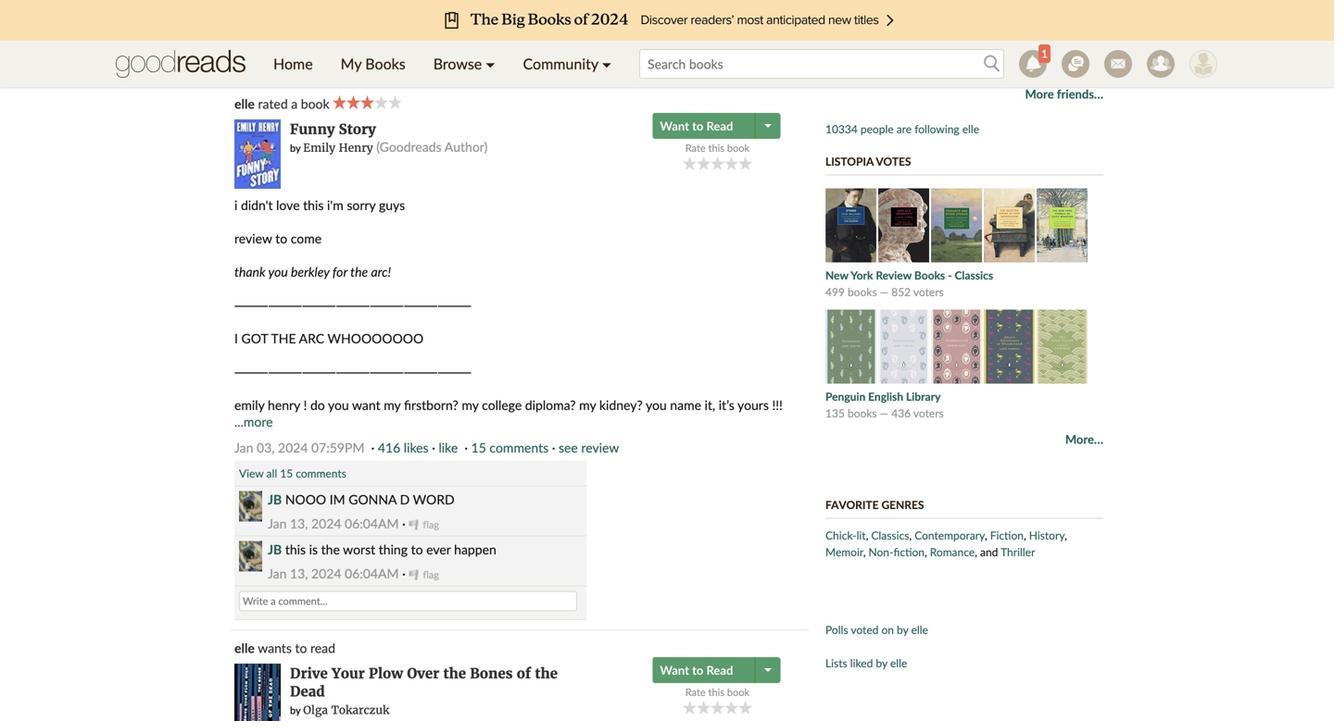 Task type: vqa. For each thing, say whether or not it's contained in the screenshot.
the (
yes



Task type: locate. For each thing, give the bounding box(es) containing it.
menu
[[259, 41, 625, 87]]

see review link
[[528, 55, 588, 71], [559, 440, 619, 456]]

elle left wants
[[234, 641, 255, 656]]

flag
[[423, 519, 439, 531], [423, 569, 439, 581]]

2024 right 15,
[[278, 55, 308, 71]]

want to read for funny story
[[660, 119, 733, 133]]

review to come
[[234, 231, 322, 246]]

⸻⸻⸻⸻⸻⸻⸻ up whooooooo
[[234, 297, 472, 313]]

flag down word
[[423, 519, 439, 531]]

bones
[[470, 665, 513, 683]]

1 voters from the top
[[914, 285, 944, 299]]

2 flag link from the top
[[409, 569, 439, 581]]

!!!
[[772, 398, 783, 413]]

1 horizontal spatial ▾
[[602, 55, 612, 73]]

0 vertical spatial see
[[528, 55, 548, 71]]

▾ for community ▾
[[602, 55, 612, 73]]

0 horizontal spatial books
[[365, 55, 406, 73]]

arc!
[[371, 264, 391, 280]]

10334 people are following elle link
[[826, 122, 979, 136]]

1 vertical spatial likes
[[404, 440, 429, 456]]

my right want on the bottom of the page
[[384, 398, 401, 413]]

genres
[[882, 499, 924, 512]]

2024 down is
[[311, 566, 341, 582]]

for up second
[[643, 0, 659, 12]]

books down the york
[[848, 285, 877, 299]]

listopia votes link
[[826, 155, 911, 168]]

review down kidney?
[[581, 440, 619, 456]]

more… link
[[1065, 431, 1104, 448]]

0 vertical spatial 06:04am
[[345, 516, 399, 532]]

1 vertical spatial rate
[[685, 687, 706, 699]]

see right comment
[[528, 55, 548, 71]]

to inside the jb this is the worst thing to ever happen jan 13, 2024 06:04am ·
[[411, 542, 423, 558]]

0 vertical spatial jb link
[[268, 492, 282, 508]]

2 flag from the top
[[423, 569, 439, 581]]

0 vertical spatial i
[[234, 0, 238, 12]]

0 horizontal spatial my
[[384, 398, 401, 413]]

my group discussions image
[[1062, 50, 1090, 78]]

⸻⸻⸻⸻⸻⸻⸻ up want on the bottom of the page
[[234, 364, 472, 380]]

elle
[[234, 96, 255, 112], [962, 122, 979, 136], [911, 624, 928, 637], [234, 641, 255, 656], [890, 657, 907, 670]]

my left kidney?
[[579, 398, 596, 413]]

want to read for drive your plow over the bones of the dead
[[660, 663, 733, 678]]

more
[[1025, 87, 1054, 102]]

henry
[[339, 141, 373, 155]]

0 vertical spatial —
[[880, 285, 889, 299]]

1 rate this book from the top
[[685, 142, 750, 154]]

all
[[266, 467, 277, 480]]

and inside chick-lit , classics , contemporary , fiction , history , memoir , non-fiction , romance , and thriller
[[980, 546, 998, 559]]

chick-lit , classics , contemporary , fiction , history , memoir , non-fiction , romance , and thriller
[[826, 529, 1067, 559]]

the right of
[[535, 665, 558, 683]]

new york review books - classics link
[[826, 269, 993, 282]]

Write a comment... text field
[[239, 592, 577, 612]]

416
[[378, 440, 400, 456]]

by right liked
[[876, 657, 888, 670]]

3 my from the left
[[579, 398, 596, 413]]

sorry
[[347, 197, 376, 213]]

2 i from the top
[[234, 197, 238, 213]]

classics right -
[[955, 269, 993, 282]]

2 voters from the top
[[914, 407, 944, 420]]

2 want to read button from the top
[[653, 658, 757, 684]]

▾ inside dropdown button
[[486, 55, 495, 73]]

by right on
[[897, 624, 909, 637]]

flag down ever
[[423, 569, 439, 581]]

it's
[[719, 398, 735, 413]]

review up thank
[[234, 231, 272, 246]]

polls
[[826, 624, 848, 637]]

funny story by emily henry (goodreads author)
[[290, 120, 488, 155]]

1 jb from the top
[[268, 492, 282, 508]]

classics inside new york review books - classics 499 books     —     852 voters
[[955, 269, 993, 282]]

likes right 22 at left
[[397, 55, 422, 71]]

books down danielle spicer 'link'
[[903, 36, 933, 49]]

1 jb link from the top
[[268, 492, 282, 508]]

1 06:04am from the top
[[345, 516, 399, 532]]

flag link down ever
[[409, 569, 439, 581]]

0 vertical spatial jb
[[268, 492, 282, 508]]

0 horizontal spatial and
[[683, 0, 704, 12]]

1 vertical spatial want to read
[[660, 663, 733, 678]]

books down didn't
[[510, 13, 544, 28]]

jb right 148272362 image
[[268, 492, 282, 508]]

(goodreads
[[376, 139, 442, 155]]

1 vertical spatial flag
[[423, 569, 439, 581]]

jan inside jb nooo im gonna d word jan 13, 2024 06:04am ·
[[268, 516, 287, 532]]

friends…
[[1057, 87, 1104, 102]]

13, right 148272362 icon
[[290, 566, 308, 582]]

0 vertical spatial elle link
[[234, 96, 255, 112]]

0 horizontal spatial ▾
[[486, 55, 495, 73]]

1 ⸻⸻⸻⸻⸻⸻⸻ from the top
[[234, 297, 472, 313]]

1 horizontal spatial for
[[643, 0, 659, 12]]

community
[[523, 55, 598, 73]]

read
[[310, 641, 335, 656]]

danielle spicer 100 books | 5 friends
[[881, 19, 984, 49]]

prose
[[388, 13, 420, 28]]

friend requests image
[[1147, 50, 1175, 78]]

0 vertical spatial 15
[[471, 440, 486, 456]]

want for funny story
[[660, 119, 689, 133]]

2 — from the top
[[880, 407, 889, 420]]

fiction link
[[990, 529, 1024, 543]]

lists
[[826, 657, 848, 670]]

review down unique
[[551, 55, 588, 71]]

15 right all
[[280, 467, 293, 480]]

for
[[643, 0, 659, 12], [333, 264, 347, 280]]

voters down new york review books - classics link
[[914, 285, 944, 299]]

2 jb from the top
[[268, 542, 282, 558]]

and up story
[[683, 0, 704, 12]]

2 my from the left
[[462, 398, 479, 413]]

0 vertical spatial like link
[[432, 55, 451, 71]]

jan left 15,
[[234, 55, 253, 71]]

0 vertical spatial comments
[[490, 440, 549, 456]]

0 vertical spatial see review link
[[528, 55, 588, 71]]

0 vertical spatial want to read button
[[653, 113, 757, 139]]

!
[[304, 398, 307, 413]]

jan
[[234, 55, 253, 71], [234, 440, 253, 456], [268, 516, 287, 532], [268, 566, 287, 582]]

· inside the jb this is the worst thing to ever happen jan 13, 2024 06:04am ·
[[402, 566, 406, 582]]

1 want to read button from the top
[[653, 113, 757, 139]]

0 horizontal spatial see
[[528, 55, 548, 71]]

you left name
[[646, 398, 667, 413]]

comments down 'emily henry ! do you want my firstborn? my college diploma? my kidney? you name it, it's yours !!!'
[[490, 440, 549, 456]]

read for drive your plow over the bones of the dead
[[707, 663, 733, 678]]

Search for books to add to your shelves search field
[[639, 49, 1004, 79]]

hit
[[571, 0, 586, 12]]

1 vertical spatial read
[[707, 663, 733, 678]]

1 vertical spatial voters
[[914, 407, 944, 420]]

0 vertical spatial books
[[365, 55, 406, 73]]

, left the classics link
[[866, 529, 869, 543]]

2024 down im
[[311, 516, 341, 532]]

0 vertical spatial 13,
[[290, 516, 308, 532]]

1 vertical spatial ⸻⸻⸻⸻⸻⸻⸻
[[234, 364, 472, 380]]

0 horizontal spatial 15
[[280, 467, 293, 480]]

148272362 image
[[239, 542, 262, 572]]

1 vertical spatial elle link
[[234, 641, 255, 656]]

the inside the jb this is the worst thing to ever happen jan 13, 2024 06:04am ·
[[321, 542, 340, 558]]

drive your plow over the bones of the dead by olga tokarczuk image
[[234, 664, 281, 722]]

15,
[[257, 55, 275, 71]]

1 read from the top
[[707, 119, 733, 133]]

danielle spicer link
[[881, 19, 954, 33]]

— down penguin english library link
[[880, 407, 889, 420]]

1 vertical spatial i
[[234, 197, 238, 213]]

06:04am down gonna on the bottom left of the page
[[345, 516, 399, 532]]

the right (
[[605, 13, 623, 28]]

comments
[[490, 440, 549, 456], [296, 467, 346, 480]]

classics up the non-fiction link
[[871, 529, 909, 543]]

1 vertical spatial and
[[980, 546, 998, 559]]

2 06:04am from the top
[[345, 566, 399, 582]]

1 horizontal spatial books
[[914, 269, 945, 282]]

2 vertical spatial review
[[581, 440, 619, 456]]

0 vertical spatial want
[[660, 119, 689, 133]]

0 horizontal spatial classics
[[871, 529, 909, 543]]

1 vertical spatial want to read button
[[653, 658, 757, 684]]

1 i from the top
[[234, 0, 238, 12]]

library
[[906, 390, 941, 404]]

, up fiction
[[909, 529, 912, 543]]

1 flag link from the top
[[409, 519, 439, 531]]

2 read from the top
[[707, 663, 733, 678]]

book
[[301, 96, 330, 112], [727, 142, 750, 154], [727, 687, 750, 699]]

like link right 22 likes
[[432, 55, 451, 71]]

06:04am inside the jb this is the worst thing to ever happen jan 13, 2024 06:04am ·
[[345, 566, 399, 582]]

you right do
[[328, 398, 349, 413]]

see down diploma?
[[559, 440, 578, 456]]

· down thing
[[402, 566, 406, 582]]

1 horizontal spatial 15
[[471, 440, 486, 456]]

romance
[[930, 546, 975, 559]]

1 vertical spatial 15
[[280, 467, 293, 480]]

elle link left rated
[[234, 96, 255, 112]]

1 horizontal spatial classics
[[955, 269, 993, 282]]

1 vertical spatial 06:04am
[[345, 566, 399, 582]]

like right 416 likes link at left bottom
[[439, 440, 458, 456]]

2 want to read from the top
[[660, 663, 733, 678]]

▾ inside popup button
[[602, 55, 612, 73]]

bob builder image
[[1190, 50, 1218, 78]]

got
[[241, 331, 268, 347]]

browse ▾
[[433, 55, 495, 73]]

this inside the jb this is the worst thing to ever happen jan 13, 2024 06:04am ·
[[285, 542, 306, 558]]

0 vertical spatial voters
[[914, 285, 944, 299]]

2 ▾ from the left
[[602, 55, 612, 73]]

peasants and other stories by anton chekhov image
[[931, 189, 982, 263]]

0 horizontal spatial for
[[333, 264, 347, 280]]

by left emily
[[290, 142, 301, 154]]

view all 15 comments
[[239, 467, 346, 480]]

see review link for ·
[[528, 55, 588, 71]]

, left fiction link
[[985, 529, 987, 543]]

06:04am inside jb nooo im gonna d word jan 13, 2024 06:04am ·
[[345, 516, 399, 532]]

drive your plow over the bones of the dead by olga tokarczuk
[[290, 665, 558, 718]]

, up thriller
[[1024, 529, 1026, 543]]

1 flag from the top
[[423, 519, 439, 531]]

voters down library
[[914, 407, 944, 420]]

1 vertical spatial jb
[[268, 542, 282, 558]]

· right comment
[[521, 55, 525, 71]]

1 vertical spatial like
[[439, 440, 458, 456]]

0 vertical spatial ⸻⸻⸻⸻⸻⸻⸻
[[234, 297, 472, 313]]

i loooooove shirley jackson but this one overall didn't quite hit the mark for me and lacked the signature creepy, beautiful prose that makes her books unique :-( the second story was so good though.
[[234, 0, 773, 45]]

the new york stories of edith wharton by edith wharton image
[[1037, 189, 1088, 263]]

i up the signature
[[234, 0, 238, 12]]

author)
[[445, 139, 488, 155]]

like right 22 likes
[[432, 55, 451, 71]]

2 elle link from the top
[[234, 641, 255, 656]]

funny
[[290, 120, 335, 138]]

1 vertical spatial rate this book
[[685, 687, 750, 699]]

quite
[[538, 0, 567, 12]]

15 down college
[[471, 440, 486, 456]]

beautiful
[[334, 13, 385, 28]]

· down d
[[402, 516, 406, 532]]

books down "penguin"
[[848, 407, 877, 420]]

the right is
[[321, 542, 340, 558]]

2 horizontal spatial my
[[579, 398, 596, 413]]

1 vertical spatial —
[[880, 407, 889, 420]]

1 vertical spatial see review link
[[559, 440, 619, 456]]

1 ▾ from the left
[[486, 55, 495, 73]]

jb inside jb nooo im gonna d word jan 13, 2024 06:04am ·
[[268, 492, 282, 508]]

▾ right community
[[602, 55, 612, 73]]

· down diploma?
[[552, 440, 555, 456]]

13, down nooo
[[290, 516, 308, 532]]

1 elle link from the top
[[234, 96, 255, 112]]

jan right 148272362 image
[[268, 516, 287, 532]]

you right thank
[[268, 264, 288, 280]]

2 want from the top
[[660, 663, 689, 678]]

jan left 03,
[[234, 440, 253, 456]]

thank you berkley for the arc!
[[234, 264, 391, 280]]

guys
[[379, 197, 405, 213]]

0 vertical spatial want to read
[[660, 119, 733, 133]]

jb link
[[268, 492, 282, 508], [268, 542, 282, 558]]

it,
[[705, 398, 715, 413]]

1 vertical spatial comments
[[296, 467, 346, 480]]

elle down on
[[890, 657, 907, 670]]

0 vertical spatial book
[[301, 96, 330, 112]]

1 13, from the top
[[290, 516, 308, 532]]

i inside i loooooove shirley jackson but this one overall didn't quite hit the mark for me and lacked the signature creepy, beautiful prose that makes her books unique :-( the second story was so good though.
[[234, 0, 238, 12]]

stoner by john  williams image
[[826, 189, 877, 263]]

books inside i loooooove shirley jackson but this one overall didn't quite hit the mark for me and lacked the signature creepy, beautiful prose that makes her books unique :-( the second story was so good though.
[[510, 13, 544, 28]]

elle link left wants
[[234, 641, 255, 656]]

ever
[[426, 542, 451, 558]]

1 want from the top
[[660, 119, 689, 133]]

0 vertical spatial and
[[683, 0, 704, 12]]

13,
[[290, 516, 308, 532], [290, 566, 308, 582]]

flag link for thing
[[409, 569, 439, 581]]

likes right '416' on the left of page
[[404, 440, 429, 456]]

jb
[[268, 492, 282, 508], [268, 542, 282, 558]]

1 my from the left
[[384, 398, 401, 413]]

0 vertical spatial for
[[643, 0, 659, 12]]

books inside my books link
[[365, 55, 406, 73]]

jan 15, 2024 05:22am link
[[234, 55, 366, 71]]

i for i didn't love this i'm sorry guys
[[234, 197, 238, 213]]

jan right 148272362 icon
[[268, 566, 287, 582]]

funny story link
[[290, 120, 376, 138]]

kidney?
[[599, 398, 643, 413]]

jb link for jb nooo im gonna d word jan 13, 2024 06:04am ·
[[268, 492, 282, 508]]

1 vertical spatial want
[[660, 663, 689, 678]]

15 comments link
[[471, 440, 549, 456]]

· right 416 likes link at left bottom
[[432, 440, 435, 456]]

see review link down kidney?
[[559, 440, 619, 456]]

0 vertical spatial classics
[[955, 269, 993, 282]]

jan inside the jb this is the worst thing to ever happen jan 13, 2024 06:04am ·
[[268, 566, 287, 582]]

2 rate this book from the top
[[685, 687, 750, 699]]

name
[[670, 398, 701, 413]]

see review link down unique
[[528, 55, 588, 71]]

13, inside the jb this is the worst thing to ever happen jan 13, 2024 06:04am ·
[[290, 566, 308, 582]]

0 vertical spatial read
[[707, 119, 733, 133]]

1 vertical spatial classics
[[871, 529, 909, 543]]

book for funny story
[[727, 142, 750, 154]]

1 rate from the top
[[685, 142, 706, 154]]

flag link down word
[[409, 519, 439, 531]]

memoir
[[826, 546, 863, 559]]

come
[[291, 231, 322, 246]]

jb for jb nooo im gonna d word jan 13, 2024 06:04am ·
[[268, 492, 282, 508]]

2 vertical spatial book
[[727, 687, 750, 699]]

to
[[692, 119, 704, 133], [275, 231, 287, 246], [411, 542, 423, 558], [295, 641, 307, 656], [692, 663, 704, 678]]

1 — from the top
[[880, 285, 889, 299]]

are
[[897, 122, 912, 136]]

jb inside the jb this is the worst thing to ever happen jan 13, 2024 06:04am ·
[[268, 542, 282, 558]]

06:04am down worst
[[345, 566, 399, 582]]

the right over
[[443, 665, 466, 683]]

0 vertical spatial rate this book
[[685, 142, 750, 154]]

0 horizontal spatial comments
[[296, 467, 346, 480]]

jb link right 148272362 image
[[268, 492, 282, 508]]

comments up nooo
[[296, 467, 346, 480]]

elle right on
[[911, 624, 928, 637]]

drive
[[290, 665, 328, 683]]

do
[[310, 398, 325, 413]]

2 rate from the top
[[685, 687, 706, 699]]

books inside new york review books - classics 499 books     —     852 voters
[[848, 285, 877, 299]]

0 vertical spatial flag
[[423, 519, 439, 531]]

flag for thing
[[423, 569, 439, 581]]

1 vertical spatial like link
[[439, 440, 458, 456]]

1 vertical spatial books
[[914, 269, 945, 282]]

love in a fallen city by eileen chang image
[[878, 189, 929, 263]]

· comment · see review ·
[[451, 55, 599, 71]]

books inside danielle spicer 100 books | 5 friends
[[903, 36, 933, 49]]

non-
[[869, 546, 894, 559]]

0 vertical spatial rate
[[685, 142, 706, 154]]

1 horizontal spatial my
[[462, 398, 479, 413]]

elle link for funny story
[[234, 96, 255, 112]]

voters inside penguin english library 135 books     —     436 voters
[[914, 407, 944, 420]]

· inside jb nooo im gonna d word jan 13, 2024 06:04am ·
[[402, 516, 406, 532]]

for right berkley on the top of the page
[[333, 264, 347, 280]]

comment link
[[465, 55, 518, 71]]

diploma?
[[525, 398, 576, 413]]

1 horizontal spatial and
[[980, 546, 998, 559]]

i left didn't
[[234, 197, 238, 213]]

jb this is the worst thing to ever happen jan 13, 2024 06:04am ·
[[268, 542, 496, 582]]

didn't
[[503, 0, 535, 12]]

1 vertical spatial book
[[727, 142, 750, 154]]

1 horizontal spatial see
[[559, 440, 578, 456]]

my left college
[[462, 398, 479, 413]]

1 vertical spatial jb link
[[268, 542, 282, 558]]

0 vertical spatial flag link
[[409, 519, 439, 531]]

▾ right the browse
[[486, 55, 495, 73]]

1 vertical spatial 13,
[[290, 566, 308, 582]]

by left the olga
[[290, 705, 301, 717]]

rate
[[685, 142, 706, 154], [685, 687, 706, 699]]

15
[[471, 440, 486, 456], [280, 467, 293, 480]]

see
[[528, 55, 548, 71], [559, 440, 578, 456]]

fiction
[[990, 529, 1024, 543]]

books
[[510, 13, 544, 28], [903, 36, 933, 49], [848, 285, 877, 299], [848, 407, 877, 420]]

mark
[[611, 0, 639, 12]]

like link right 416 likes link at left bottom
[[439, 440, 458, 456]]

2 13, from the top
[[290, 566, 308, 582]]

2 jb link from the top
[[268, 542, 282, 558]]

the up good
[[747, 0, 765, 12]]

1 want to read from the top
[[660, 119, 733, 133]]

1 vertical spatial for
[[333, 264, 347, 280]]

and down fiction link
[[980, 546, 998, 559]]

· down :-
[[592, 55, 595, 71]]

1 vertical spatial flag link
[[409, 569, 439, 581]]

like
[[432, 55, 451, 71], [439, 440, 458, 456]]

...more
[[234, 414, 273, 430]]

elle left rated
[[234, 96, 255, 112]]

jb link right 148272362 icon
[[268, 542, 282, 558]]

jb right 148272362 icon
[[268, 542, 282, 558]]

— left 852
[[880, 285, 889, 299]]

read for funny story
[[707, 119, 733, 133]]



Task type: describe. For each thing, give the bounding box(es) containing it.
firstborn?
[[404, 398, 458, 413]]

votes
[[876, 155, 911, 168]]

— inside penguin english library 135 books     —     436 voters
[[880, 407, 889, 420]]

thriller link
[[1001, 546, 1035, 559]]

1 horizontal spatial you
[[328, 398, 349, 413]]

non-fiction link
[[869, 546, 925, 559]]

...more link
[[234, 414, 273, 430]]

jan 03, 2024 07:59pm link
[[234, 440, 365, 456]]

the up (
[[589, 0, 608, 12]]

thriller
[[1001, 546, 1035, 559]]

, right fiction
[[1065, 529, 1067, 543]]

berkley
[[291, 264, 330, 280]]

· left 22 at left
[[372, 55, 376, 71]]

history link
[[1029, 529, 1065, 543]]

by inside funny story by emily henry (goodreads author)
[[290, 142, 301, 154]]

lacked
[[707, 0, 743, 12]]

1 vertical spatial review
[[234, 231, 272, 246]]

, down contemporary "link"
[[975, 546, 977, 559]]

following
[[915, 122, 960, 136]]

· left comment
[[458, 55, 461, 71]]

notifications element
[[1019, 44, 1051, 78]]

menu containing home
[[259, 41, 625, 87]]

see review link for jan 03, 2024 07:59pm · 416 likes · like · 15 comments · see review
[[559, 440, 619, 456]]

Search books text field
[[639, 49, 1004, 79]]

thing
[[379, 542, 408, 558]]

, left romance
[[925, 546, 927, 559]]

flag link for word
[[409, 519, 439, 531]]

the great gatsby by f. scott fitzgerald image
[[1037, 310, 1088, 384]]

0 vertical spatial review
[[551, 55, 588, 71]]

elle wants to read
[[234, 641, 335, 656]]

— inside new york review books - classics 499 books     —     852 voters
[[880, 285, 889, 299]]

the left arc!
[[350, 264, 368, 280]]

rate this book for drive your plow over the bones of the dead
[[685, 687, 750, 699]]

me
[[662, 0, 680, 12]]

home
[[273, 55, 313, 73]]

classics link
[[871, 529, 909, 543]]

want for drive your plow over the bones of the dead
[[660, 663, 689, 678]]

polls voted on by elle
[[826, 624, 928, 637]]

▾ for browse ▾
[[486, 55, 495, 73]]

more friends…
[[1025, 87, 1104, 102]]

books inside new york review books - classics 499 books     —     852 voters
[[914, 269, 945, 282]]

love
[[276, 197, 300, 213]]

plow
[[369, 665, 403, 683]]

nooo
[[285, 492, 326, 508]]

this inside i loooooove shirley jackson but this one overall didn't quite hit the mark for me and lacked the signature creepy, beautiful prose that makes her books unique :-( the second story was so good though.
[[413, 0, 434, 12]]

loooooove
[[241, 0, 301, 12]]

word
[[413, 492, 455, 508]]

148272362 image
[[239, 492, 262, 522]]

2 ⸻⸻⸻⸻⸻⸻⸻ from the top
[[234, 364, 472, 380]]

jan 03, 2024 07:59pm · 416 likes · like · 15 comments · see review
[[234, 440, 619, 456]]

0 vertical spatial like
[[432, 55, 451, 71]]

more friends… link
[[1025, 86, 1104, 102]]

henry
[[268, 398, 300, 413]]

frankenstein by mary wollstonecraft shelley image
[[878, 310, 929, 384]]

1 horizontal spatial comments
[[490, 440, 549, 456]]

416 likes link
[[378, 440, 429, 456]]

my books link
[[327, 41, 419, 87]]

was
[[702, 13, 724, 28]]

alice's adventures in wonderland by lewis carroll image
[[984, 310, 1035, 384]]

tokarczuk
[[331, 704, 389, 718]]

436
[[892, 407, 911, 420]]

499
[[826, 285, 845, 299]]

memoir link
[[826, 546, 863, 559]]

listopia votes
[[826, 155, 911, 168]]

2024 inside jb nooo im gonna d word jan 13, 2024 06:04am ·
[[311, 516, 341, 532]]

the selected poems by osip mandelstam image
[[984, 189, 1035, 263]]

|
[[936, 36, 938, 49]]

emily henry link
[[303, 141, 373, 155]]

favorite genres
[[826, 499, 924, 512]]

daniell... image
[[826, 18, 872, 79]]

funny story by emily henry image
[[234, 120, 281, 189]]

rate for funny story
[[685, 142, 706, 154]]

of
[[517, 665, 531, 683]]

but
[[391, 0, 410, 12]]

creepy,
[[290, 13, 331, 28]]

1
[[1042, 47, 1048, 60]]

elle right following
[[962, 122, 979, 136]]

emily
[[234, 398, 264, 413]]

friends
[[950, 36, 984, 49]]

jackson
[[345, 0, 387, 12]]

· left '416' on the left of page
[[371, 440, 375, 456]]

signature
[[234, 13, 287, 28]]

classics inside chick-lit , classics , contemporary , fiction , history , memoir , non-fiction , romance , and thriller
[[871, 529, 909, 543]]

1 vertical spatial see
[[559, 440, 578, 456]]

i for i loooooove shirley jackson but this one overall didn't quite hit the mark for me and lacked the signature creepy, beautiful prose that makes her books unique :-( the second story was so good though.
[[234, 0, 238, 12]]

story
[[670, 13, 699, 28]]

22 likes
[[379, 55, 422, 71]]

by inside drive your plow over the bones of the dead by olga tokarczuk
[[290, 705, 301, 717]]

unique
[[548, 13, 587, 28]]

thank
[[234, 264, 266, 280]]

book for drive your plow over the bones of the dead
[[727, 687, 750, 699]]

second
[[627, 13, 667, 28]]

yours
[[738, 398, 769, 413]]

dead
[[290, 683, 325, 701]]

2024 inside the jb this is the worst thing to ever happen jan 13, 2024 06:04am ·
[[311, 566, 341, 582]]

22 likes link
[[379, 55, 422, 71]]

books inside penguin english library 135 books     —     436 voters
[[848, 407, 877, 420]]

for inside i loooooove shirley jackson but this one overall didn't quite hit the mark for me and lacked the signature creepy, beautiful prose that makes her books unique :-( the second story was so good though.
[[643, 0, 659, 12]]

inbox image
[[1104, 50, 1132, 78]]

rated
[[258, 96, 288, 112]]

and inside i loooooove shirley jackson but this one overall didn't quite hit the mark for me and lacked the signature creepy, beautiful prose that makes her books unique :-( the second story was so good though.
[[683, 0, 704, 12]]

0 horizontal spatial you
[[268, 264, 288, 280]]

whooooooo
[[328, 331, 424, 347]]

persuasion by jane austen image
[[826, 310, 877, 384]]

· left 15 comments link
[[465, 440, 468, 456]]

is
[[309, 542, 318, 558]]

0 vertical spatial likes
[[397, 55, 422, 71]]

2024 up the view all 15 comments link
[[278, 440, 308, 456]]

story
[[339, 120, 376, 138]]

happen
[[454, 542, 496, 558]]

community ▾ button
[[509, 41, 625, 87]]

jb link for jb this is the worst thing to ever happen jan 13, 2024 06:04am ·
[[268, 542, 282, 558]]

flag for word
[[423, 519, 439, 531]]

spicer
[[924, 19, 954, 33]]

05:22am
[[311, 55, 366, 71]]

olga
[[303, 704, 328, 718]]

want to read button for funny story
[[653, 113, 757, 139]]

drive your plow over the bones of the dead link
[[290, 665, 558, 701]]

contemporary link
[[915, 529, 985, 543]]

makes
[[449, 13, 485, 28]]

so
[[728, 13, 741, 28]]

chick-lit link
[[826, 529, 866, 543]]

, left non-
[[863, 546, 866, 559]]

my books
[[341, 55, 406, 73]]

want to read button for drive your plow over the bones of the dead
[[653, 658, 757, 684]]

middlemarch by george eliot image
[[931, 310, 982, 384]]

overall
[[462, 0, 499, 12]]

2 horizontal spatial you
[[646, 398, 667, 413]]

jb for jb this is the worst thing to ever happen jan 13, 2024 06:04am ·
[[268, 542, 282, 558]]

jb nooo im gonna d word jan 13, 2024 06:04am ·
[[268, 492, 455, 532]]

100
[[881, 36, 901, 49]]

elle link for drive your plow over the bones of the dead
[[234, 641, 255, 656]]

10334
[[826, 122, 858, 136]]

over
[[407, 665, 439, 683]]

voters inside new york review books - classics 499 books     —     852 voters
[[914, 285, 944, 299]]

lit
[[857, 529, 866, 543]]

13, inside jb nooo im gonna d word jan 13, 2024 06:04am ·
[[290, 516, 308, 532]]

though.
[[234, 29, 278, 45]]

rate for drive your plow over the bones of the dead
[[685, 687, 706, 699]]

listopia
[[826, 155, 874, 168]]

browse
[[433, 55, 482, 73]]

rate this book for funny story
[[685, 142, 750, 154]]

comment
[[465, 55, 518, 71]]



